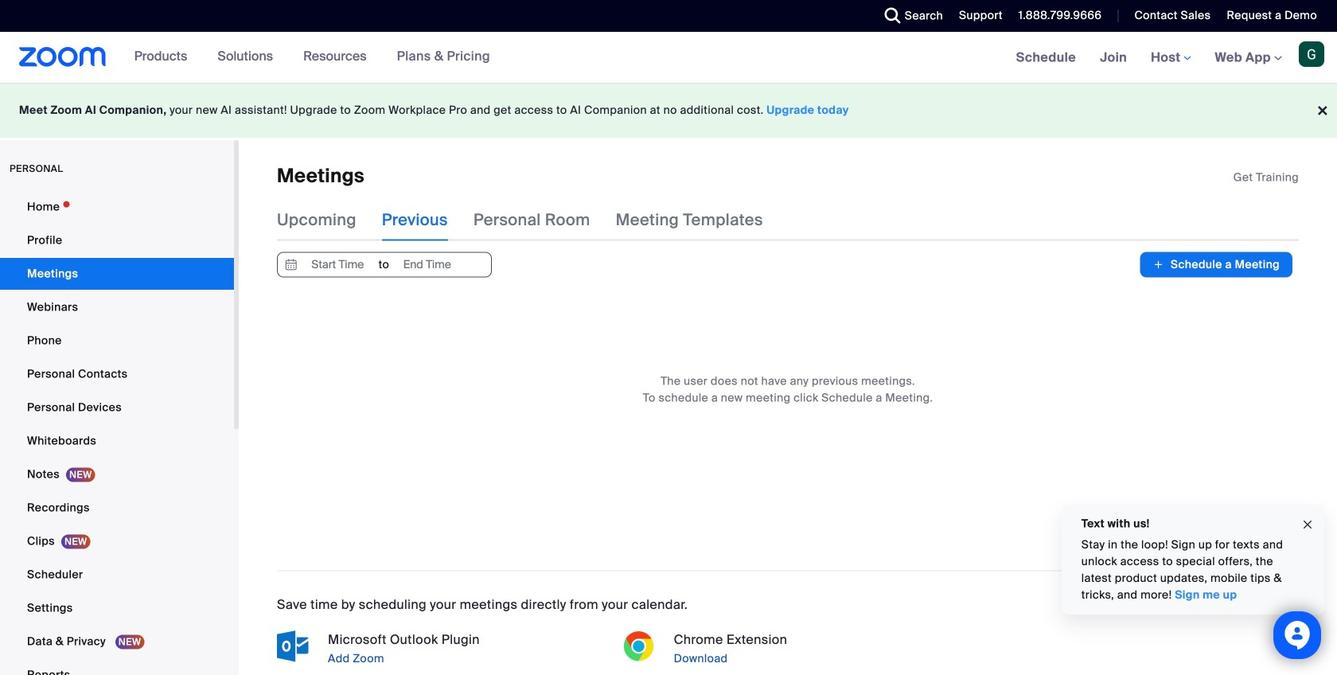 Task type: vqa. For each thing, say whether or not it's contained in the screenshot.
5th "TAB" from right
no



Task type: describe. For each thing, give the bounding box(es) containing it.
close image
[[1302, 516, 1315, 534]]

date image
[[282, 253, 301, 277]]

tabs of meeting tab list
[[277, 199, 789, 241]]

add image
[[1153, 257, 1165, 273]]

profile picture image
[[1299, 41, 1325, 67]]

Date Range Picker Start field
[[301, 253, 375, 277]]

Date Range Picker End field
[[390, 253, 464, 277]]

personal menu menu
[[0, 191, 234, 675]]



Task type: locate. For each thing, give the bounding box(es) containing it.
banner
[[0, 32, 1338, 84]]

product information navigation
[[122, 32, 502, 83]]

zoom logo image
[[19, 47, 106, 67]]

application
[[1234, 170, 1299, 186]]

footer
[[0, 83, 1338, 138]]

meetings navigation
[[1005, 32, 1338, 84]]



